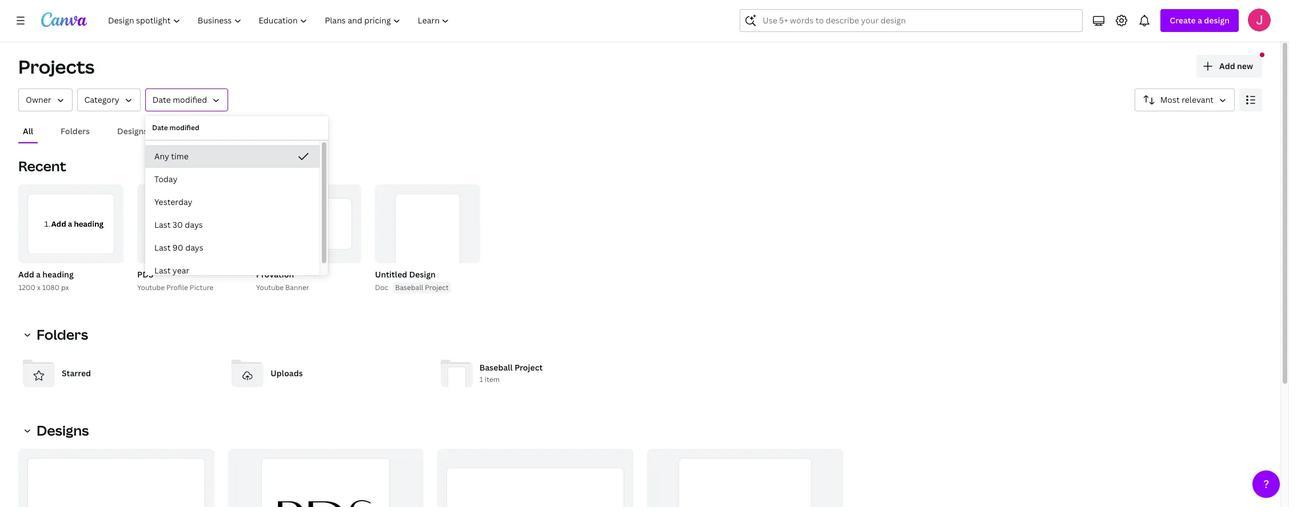 Task type: locate. For each thing, give the bounding box(es) containing it.
1 horizontal spatial a
[[1198, 15, 1203, 26]]

1 vertical spatial a
[[36, 269, 41, 280]]

yesterday option
[[145, 191, 320, 214]]

0 vertical spatial last
[[154, 220, 171, 231]]

1 vertical spatial add
[[18, 269, 34, 280]]

0 vertical spatial designs
[[117, 126, 148, 137]]

1 vertical spatial project
[[515, 363, 543, 374]]

project inside the baseball project button
[[425, 283, 449, 293]]

date modified
[[153, 94, 207, 105], [152, 123, 199, 133]]

0 vertical spatial add
[[1220, 61, 1236, 71]]

today option
[[145, 168, 320, 191]]

today
[[154, 174, 178, 185]]

1 youtube from the left
[[137, 283, 165, 293]]

yesterday button
[[145, 191, 320, 214]]

1 vertical spatial date modified
[[152, 123, 199, 133]]

baseball inside button
[[395, 283, 424, 293]]

category
[[84, 94, 119, 105]]

add a heading button
[[18, 268, 74, 283]]

0 vertical spatial a
[[1198, 15, 1203, 26]]

project inside baseball project 1 item
[[515, 363, 543, 374]]

create a design
[[1171, 15, 1230, 26]]

youtube inside provation youtube banner
[[256, 283, 284, 293]]

most
[[1161, 94, 1180, 105]]

days
[[185, 220, 203, 231], [185, 243, 203, 253]]

provation button
[[256, 268, 294, 283]]

1 vertical spatial modified
[[170, 123, 199, 133]]

1 last from the top
[[154, 220, 171, 231]]

youtube down provation button
[[256, 283, 284, 293]]

1 date from the top
[[153, 94, 171, 105]]

0 horizontal spatial project
[[425, 283, 449, 293]]

year
[[173, 265, 190, 276]]

a inside add a heading 1200 x 1080 px
[[36, 269, 41, 280]]

last inside button
[[154, 220, 171, 231]]

2 last from the top
[[154, 243, 171, 253]]

all
[[23, 126, 33, 137]]

1 left of
[[97, 251, 100, 259]]

days for last 30 days
[[185, 220, 203, 231]]

a up x
[[36, 269, 41, 280]]

baseball up the item
[[480, 363, 513, 374]]

modified
[[173, 94, 207, 105], [170, 123, 199, 133]]

folders button
[[56, 121, 94, 142]]

2 youtube from the left
[[256, 283, 284, 293]]

baseball inside baseball project 1 item
[[480, 363, 513, 374]]

1 vertical spatial days
[[185, 243, 203, 253]]

folders down category
[[61, 126, 90, 137]]

days inside button
[[185, 243, 203, 253]]

0 vertical spatial modified
[[173, 94, 207, 105]]

designs
[[117, 126, 148, 137], [37, 422, 89, 440]]

most relevant
[[1161, 94, 1214, 105]]

0 horizontal spatial 1
[[97, 251, 100, 259]]

0 horizontal spatial youtube
[[137, 283, 165, 293]]

px
[[61, 283, 69, 293]]

1 left the item
[[480, 375, 483, 385]]

new
[[1238, 61, 1254, 71]]

0 vertical spatial baseball
[[395, 283, 424, 293]]

baseball down untitled design button
[[395, 283, 424, 293]]

baseball project button
[[393, 283, 451, 294]]

3 last from the top
[[154, 265, 171, 276]]

time
[[171, 151, 189, 162]]

0 horizontal spatial add
[[18, 269, 34, 280]]

last 90 days option
[[145, 237, 320, 260]]

date up any
[[152, 123, 168, 133]]

last 90 days
[[154, 243, 203, 253]]

1 horizontal spatial youtube
[[256, 283, 284, 293]]

uploads link
[[227, 353, 427, 395]]

add for add new
[[1220, 61, 1236, 71]]

0 horizontal spatial a
[[36, 269, 41, 280]]

top level navigation element
[[101, 9, 460, 32]]

folders
[[61, 126, 90, 137], [37, 325, 88, 344]]

days inside button
[[185, 220, 203, 231]]

last inside button
[[154, 265, 171, 276]]

0 vertical spatial 1
[[97, 251, 100, 259]]

recent
[[18, 157, 66, 176]]

1 horizontal spatial baseball
[[480, 363, 513, 374]]

0 vertical spatial date modified
[[153, 94, 207, 105]]

last for last 90 days
[[154, 243, 171, 253]]

1 vertical spatial last
[[154, 243, 171, 253]]

1 horizontal spatial designs
[[117, 126, 148, 137]]

0 vertical spatial days
[[185, 220, 203, 231]]

days right '30'
[[185, 220, 203, 231]]

last left '30'
[[154, 220, 171, 231]]

youtube inside pds youtube profile picture
[[137, 283, 165, 293]]

last year button
[[145, 260, 320, 283]]

90
[[173, 243, 183, 253]]

design
[[1205, 15, 1230, 26]]

1 of 2
[[97, 251, 116, 259]]

Search search field
[[763, 10, 1061, 31]]

1 vertical spatial date
[[152, 123, 168, 133]]

starred
[[62, 368, 91, 379]]

last year option
[[145, 260, 320, 283]]

1 horizontal spatial project
[[515, 363, 543, 374]]

projects
[[18, 54, 95, 79]]

add
[[1220, 61, 1236, 71], [18, 269, 34, 280]]

Owner button
[[18, 89, 72, 112]]

last inside button
[[154, 243, 171, 253]]

1200
[[18, 283, 35, 293]]

last right "pds"
[[154, 265, 171, 276]]

youtube
[[137, 283, 165, 293], [256, 283, 284, 293]]

a inside dropdown button
[[1198, 15, 1203, 26]]

youtube down pds button
[[137, 283, 165, 293]]

date right "category" button on the left of page
[[153, 94, 171, 105]]

0 vertical spatial date
[[153, 94, 171, 105]]

add inside add a heading 1200 x 1080 px
[[18, 269, 34, 280]]

last for last 30 days
[[154, 220, 171, 231]]

add inside dropdown button
[[1220, 61, 1236, 71]]

list box containing any time
[[145, 145, 320, 283]]

list box
[[145, 145, 320, 283]]

1
[[97, 251, 100, 259], [480, 375, 483, 385]]

youtube for provation
[[256, 283, 284, 293]]

pds youtube profile picture
[[137, 269, 214, 293]]

designs button
[[113, 121, 152, 142]]

1 horizontal spatial 1
[[480, 375, 483, 385]]

designs inside button
[[117, 126, 148, 137]]

1 vertical spatial folders
[[37, 325, 88, 344]]

last
[[154, 220, 171, 231], [154, 243, 171, 253], [154, 265, 171, 276]]

days right 90
[[185, 243, 203, 253]]

a for create
[[1198, 15, 1203, 26]]

1 horizontal spatial add
[[1220, 61, 1236, 71]]

a left design
[[1198, 15, 1203, 26]]

baseball
[[395, 283, 424, 293], [480, 363, 513, 374]]

1 vertical spatial 1
[[480, 375, 483, 385]]

folders up starred
[[37, 325, 88, 344]]

james peterson image
[[1249, 9, 1272, 31]]

None search field
[[740, 9, 1084, 32]]

project
[[425, 283, 449, 293], [515, 363, 543, 374]]

date
[[153, 94, 171, 105], [152, 123, 168, 133]]

0 horizontal spatial baseball
[[395, 283, 424, 293]]

0 vertical spatial project
[[425, 283, 449, 293]]

1 vertical spatial baseball
[[480, 363, 513, 374]]

0 vertical spatial folders
[[61, 126, 90, 137]]

last left 90
[[154, 243, 171, 253]]

add left new
[[1220, 61, 1236, 71]]

add a heading 1200 x 1080 px
[[18, 269, 74, 293]]

1 vertical spatial designs
[[37, 422, 89, 440]]

1 date modified from the top
[[153, 94, 207, 105]]

2 vertical spatial last
[[154, 265, 171, 276]]

a
[[1198, 15, 1203, 26], [36, 269, 41, 280]]

provation
[[256, 269, 294, 280]]

Date modified button
[[145, 89, 228, 112]]

project for baseball project
[[425, 283, 449, 293]]

add up 1200 on the bottom of the page
[[18, 269, 34, 280]]

days for last 90 days
[[185, 243, 203, 253]]

0 horizontal spatial designs
[[37, 422, 89, 440]]



Task type: vqa. For each thing, say whether or not it's contained in the screenshot.
to within How Canva Helps Fast Company Deliver Integrated Marketing Campaigns To 3 Million Readers, Faster
no



Task type: describe. For each thing, give the bounding box(es) containing it.
provation youtube banner
[[256, 269, 309, 293]]

last for last year
[[154, 265, 171, 276]]

baseball for baseball project
[[395, 283, 424, 293]]

designs button
[[18, 420, 96, 443]]

2 date modified from the top
[[152, 123, 199, 133]]

x
[[37, 283, 40, 293]]

30
[[173, 220, 183, 231]]

2 date from the top
[[152, 123, 168, 133]]

create
[[1171, 15, 1196, 26]]

pds button
[[137, 268, 154, 283]]

uploads
[[271, 368, 303, 379]]

date modified inside button
[[153, 94, 207, 105]]

folders button
[[18, 324, 95, 347]]

add for add a heading 1200 x 1080 px
[[18, 269, 34, 280]]

any time option
[[145, 145, 320, 168]]

design
[[409, 269, 436, 280]]

create a design button
[[1161, 9, 1240, 32]]

folders inside folders dropdown button
[[37, 325, 88, 344]]

starred link
[[18, 353, 218, 395]]

last 30 days
[[154, 220, 203, 231]]

2
[[112, 251, 116, 259]]

designs inside dropdown button
[[37, 422, 89, 440]]

any time
[[154, 151, 189, 162]]

untitled design button
[[375, 268, 436, 283]]

relevant
[[1182, 94, 1214, 105]]

Category button
[[77, 89, 141, 112]]

baseball project
[[395, 283, 449, 293]]

untitled design
[[375, 269, 436, 280]]

youtube for pds
[[137, 283, 165, 293]]

yesterday
[[154, 197, 193, 208]]

heading
[[42, 269, 74, 280]]

1 inside baseball project 1 item
[[480, 375, 483, 385]]

date inside button
[[153, 94, 171, 105]]

picture
[[190, 283, 214, 293]]

doc
[[375, 283, 388, 293]]

a for add
[[36, 269, 41, 280]]

baseball for baseball project 1 item
[[480, 363, 513, 374]]

any
[[154, 151, 169, 162]]

add new button
[[1197, 55, 1263, 78]]

pds
[[137, 269, 154, 280]]

project for baseball project 1 item
[[515, 363, 543, 374]]

Sort by button
[[1135, 89, 1236, 112]]

owner
[[26, 94, 51, 105]]

profile
[[167, 283, 188, 293]]

any time button
[[145, 145, 320, 168]]

1080
[[42, 283, 59, 293]]

last 30 days option
[[145, 214, 320, 237]]

baseball project 1 item
[[480, 363, 543, 385]]

folders inside folders button
[[61, 126, 90, 137]]

banner
[[285, 283, 309, 293]]

all button
[[18, 121, 38, 142]]

item
[[485, 375, 500, 385]]

modified inside button
[[173, 94, 207, 105]]

last 90 days button
[[145, 237, 320, 260]]

add new
[[1220, 61, 1254, 71]]

today button
[[145, 168, 320, 191]]

of
[[102, 251, 110, 259]]

untitled
[[375, 269, 407, 280]]

last year
[[154, 265, 190, 276]]

last 30 days button
[[145, 214, 320, 237]]



